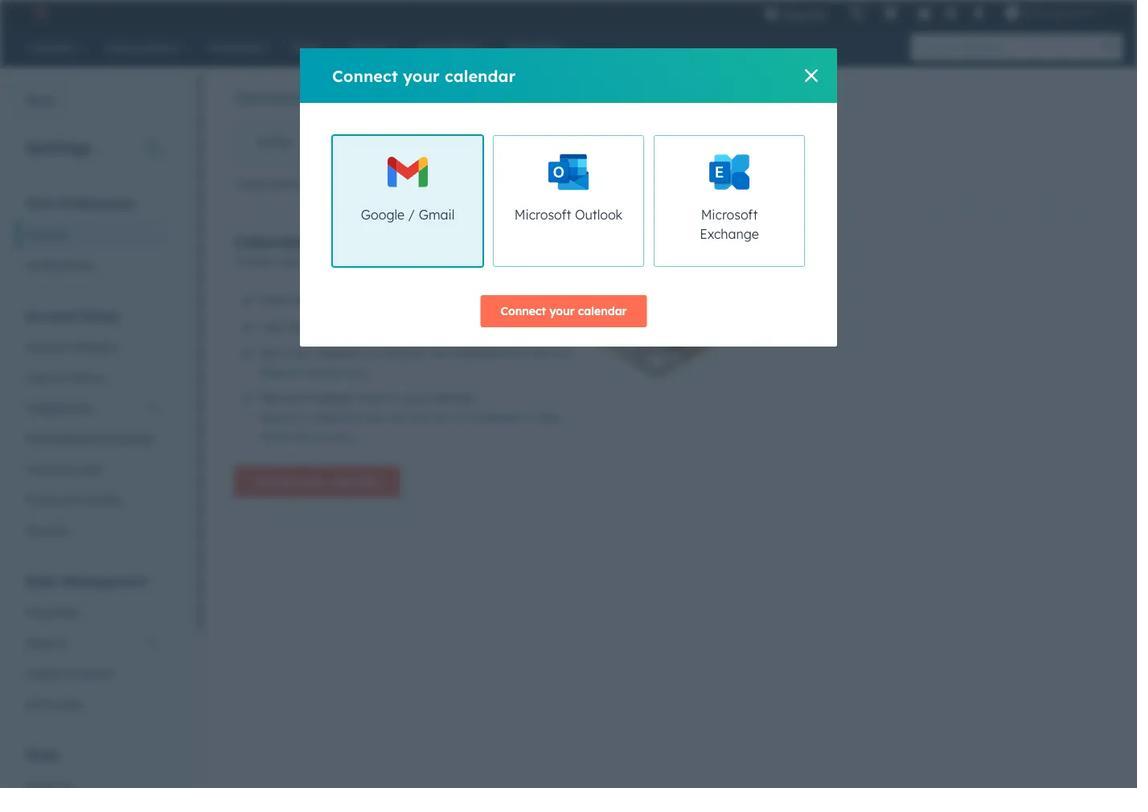 Task type: describe. For each thing, give the bounding box(es) containing it.
back link
[[0, 85, 65, 117]]

code
[[74, 462, 102, 476]]

& for consent
[[68, 493, 76, 507]]

hubspot image
[[29, 3, 48, 23]]

settings
[[26, 137, 91, 157]]

use
[[371, 254, 390, 268]]

available
[[479, 412, 520, 424]]

you.
[[405, 177, 427, 191]]

1 vertical spatial meetings
[[334, 319, 383, 333]]

your up calling
[[403, 66, 440, 86]]

meetings
[[443, 254, 491, 268]]

log
[[260, 319, 280, 333]]

calling icon button
[[843, 2, 871, 24]]

teams
[[70, 370, 104, 384]]

time
[[502, 346, 525, 360]]

privacy
[[26, 493, 65, 507]]

your inside calendar connect your calendar to use hubspot meetings and calendar sync.
[[281, 254, 305, 268]]

task
[[409, 412, 428, 424]]

preferences
[[59, 195, 135, 211]]

security for topmost security "link"
[[665, 135, 708, 149]]

up
[[314, 431, 326, 443]]

help image
[[917, 7, 932, 22]]

step
[[365, 412, 384, 424]]

only
[[333, 177, 355, 191]]

upgrade
[[782, 8, 827, 21]]

see
[[260, 391, 279, 405]]

notifications link
[[16, 250, 168, 280]]

setup
[[82, 308, 119, 324]]

sync. inside calendar connect your calendar to use hubspot meetings and calendar sync.
[[567, 254, 594, 268]]

these
[[234, 177, 265, 191]]

in
[[390, 391, 400, 405]]

email
[[337, 135, 366, 149]]

data management
[[26, 573, 146, 589]]

calendar for calendar
[[494, 135, 544, 149]]

directly
[[342, 293, 380, 307]]

provider icon google gmail image
[[349, 152, 466, 192]]

upgrade image
[[764, 7, 779, 22]]

import & export
[[26, 666, 113, 680]]

see your hubspot tasks in your calendar requires an additional step with task sync. only available on sales starter and up plans.
[[260, 391, 561, 443]]

privacy & consent link
[[16, 485, 168, 515]]

to for these
[[391, 177, 402, 191]]

1 vertical spatial connect your calendar button
[[234, 466, 401, 498]]

google
[[361, 207, 404, 223]]

hubspot inside see your hubspot tasks in your calendar requires an additional step with task sync. only available on sales starter and up plans.
[[309, 391, 356, 405]]

settings link
[[941, 4, 962, 21]]

vhs can fix it!
[[1023, 6, 1092, 19]]

these preferences only apply to you.
[[234, 177, 427, 191]]

users & teams
[[26, 370, 104, 384]]

outgoing
[[283, 319, 331, 333]]

your preferences
[[26, 195, 135, 211]]

so
[[365, 346, 377, 360]]

calling link
[[389, 123, 471, 162]]

calendar inside see your hubspot tasks in your calendar requires an additional step with task sync. only available on sales starter and up plans.
[[430, 391, 476, 405]]

0 vertical spatial connect your calendar
[[332, 66, 516, 86]]

calendar inside the sync your calendar so contacts can schedule time with you requires calendar sync
[[315, 346, 361, 360]]

close image
[[805, 69, 818, 82]]

connect up time
[[501, 304, 546, 318]]

send
[[260, 293, 286, 307]]

& for teams
[[59, 370, 67, 384]]

sync. inside see your hubspot tasks in your calendar requires an additional step with task sync. only available on sales starter and up plans.
[[431, 412, 454, 424]]

marketplace
[[26, 431, 92, 446]]

tasks link
[[567, 123, 642, 162]]

your
[[26, 195, 55, 211]]

tracking code
[[26, 462, 102, 476]]

calling
[[412, 135, 448, 149]]

general inside your preferences element
[[26, 227, 67, 241]]

general link
[[16, 219, 168, 250]]

marketplaces button
[[874, 0, 908, 26]]

microsoft for microsoft outlook
[[515, 207, 571, 223]]

account defaults link
[[16, 332, 168, 362]]

an
[[302, 412, 313, 424]]

/
[[408, 207, 415, 223]]

privacy & consent
[[26, 493, 122, 507]]

profile
[[257, 135, 291, 149]]

hubspot inside calendar connect your calendar to use hubspot meetings and calendar sync.
[[393, 254, 440, 268]]

connect your calendar button inside dialog
[[481, 295, 647, 327]]

to for calendar
[[357, 254, 368, 268]]

data
[[26, 573, 57, 589]]

calendar connect your calendar to use hubspot meetings and calendar sync.
[[234, 232, 594, 268]]

provider icon exchange image
[[671, 152, 788, 192]]

can inside popup button
[[1047, 6, 1065, 19]]

connect your calendar for connect your calendar button to the bottom
[[254, 474, 380, 489]]

with inside see your hubspot tasks in your calendar requires an additional step with task sync. only available on sales starter and up plans.
[[387, 412, 406, 424]]

downloads
[[95, 431, 153, 446]]

Microsoft Outlook checkbox
[[493, 135, 644, 267]]

account defaults
[[26, 340, 117, 354]]

microsoft outlook
[[515, 207, 623, 223]]

your up an
[[282, 391, 306, 405]]

0 horizontal spatial sync
[[260, 346, 285, 360]]

notifications
[[26, 258, 94, 272]]

management
[[61, 573, 146, 589]]

objects button
[[16, 628, 168, 658]]

google / gmail
[[361, 207, 455, 223]]

your down up
[[303, 474, 328, 489]]



Task type: locate. For each thing, give the bounding box(es) containing it.
your up send
[[281, 254, 305, 268]]

on
[[523, 412, 534, 424]]

calendar link
[[471, 123, 567, 162]]

1 vertical spatial hubspot
[[412, 293, 459, 307]]

general up profile
[[234, 85, 305, 109]]

1 vertical spatial security
[[26, 523, 69, 537]]

0 horizontal spatial with
[[387, 412, 406, 424]]

general down your
[[26, 227, 67, 241]]

1 horizontal spatial security
[[665, 135, 708, 149]]

connect your calendar up calling
[[332, 66, 516, 86]]

schedule
[[452, 346, 498, 360]]

menu
[[753, 0, 1118, 26]]

tracking code link
[[16, 454, 168, 485]]

Microsoft Exchange checkbox
[[654, 135, 805, 267]]

hubspot up the additional
[[309, 391, 356, 405]]

0 horizontal spatial sync.
[[431, 412, 454, 424]]

and
[[494, 254, 515, 268], [294, 431, 312, 443]]

0 vertical spatial security
[[665, 135, 708, 149]]

with left you
[[528, 346, 551, 360]]

1 microsoft from the left
[[515, 207, 571, 223]]

connect up send
[[234, 254, 278, 268]]

0 vertical spatial &
[[59, 370, 67, 384]]

calendar
[[494, 135, 544, 149], [234, 232, 307, 252], [302, 367, 343, 379]]

Search HubSpot search field
[[911, 34, 1108, 61]]

requires
[[260, 367, 299, 379], [260, 412, 299, 424]]

your preferences element
[[16, 194, 168, 280]]

0 vertical spatial sync.
[[567, 254, 594, 268]]

your down outgoing
[[288, 346, 312, 360]]

microsoft inside microsoft exchange
[[701, 207, 758, 223]]

menu item
[[838, 0, 842, 26]]

1 vertical spatial calendar
[[234, 232, 307, 252]]

sync down 'log' at the left top
[[260, 346, 285, 360]]

preferences
[[268, 177, 330, 191]]

connect down starter
[[254, 474, 300, 489]]

0 horizontal spatial and
[[294, 431, 312, 443]]

can left fix
[[1047, 6, 1065, 19]]

calendar up an
[[302, 367, 343, 379]]

sales
[[537, 412, 561, 424]]

0 vertical spatial account
[[26, 308, 78, 324]]

audit logs link
[[16, 689, 168, 719]]

search button
[[1095, 34, 1123, 61]]

1 vertical spatial sync.
[[431, 412, 454, 424]]

vhs
[[1023, 6, 1044, 19]]

1 horizontal spatial security link
[[642, 123, 731, 162]]

microsoft down provider icon outlook
[[515, 207, 571, 223]]

marketplace downloads link
[[16, 423, 168, 454]]

apply
[[358, 177, 388, 191]]

security inside navigation
[[665, 135, 708, 149]]

account
[[26, 308, 78, 324], [26, 340, 69, 354]]

& right users
[[59, 370, 67, 384]]

marketplaces image
[[884, 7, 898, 22]]

1 horizontal spatial and
[[494, 254, 515, 268]]

data management element
[[16, 572, 168, 719]]

0 horizontal spatial connect your calendar button
[[234, 466, 401, 498]]

calendar inside "link"
[[494, 135, 544, 149]]

from
[[384, 293, 409, 307]]

connect your calendar button
[[481, 295, 647, 327], [234, 466, 401, 498]]

calendar inside the sync your calendar so contacts can schedule time with you requires calendar sync
[[302, 367, 343, 379]]

0 vertical spatial with
[[528, 346, 551, 360]]

1 horizontal spatial to
[[391, 177, 402, 191]]

connect up email
[[332, 66, 398, 86]]

0 vertical spatial connect your calendar button
[[481, 295, 647, 327]]

plans.
[[329, 431, 355, 443]]

meetings
[[290, 293, 338, 307], [334, 319, 383, 333]]

1 vertical spatial requires
[[260, 412, 299, 424]]

can
[[1047, 6, 1065, 19], [429, 346, 449, 360]]

0 vertical spatial and
[[494, 254, 515, 268]]

& for export
[[67, 666, 75, 680]]

0 vertical spatial hubspot
[[393, 254, 440, 268]]

security down privacy
[[26, 523, 69, 537]]

security
[[665, 135, 708, 149], [26, 523, 69, 537]]

account for account setup
[[26, 308, 78, 324]]

0 vertical spatial can
[[1047, 6, 1065, 19]]

1 horizontal spatial general
[[234, 85, 305, 109]]

2 microsoft from the left
[[701, 207, 758, 223]]

hubspot
[[393, 254, 440, 268], [412, 293, 459, 307], [309, 391, 356, 405]]

1 vertical spatial general
[[26, 227, 67, 241]]

starter
[[260, 431, 292, 443]]

email link
[[313, 123, 389, 162]]

with
[[528, 346, 551, 360], [387, 412, 406, 424]]

gmail
[[419, 207, 455, 223]]

2 account from the top
[[26, 340, 69, 354]]

0 horizontal spatial security
[[26, 523, 69, 537]]

connect your calendar down up
[[254, 474, 380, 489]]

back
[[27, 93, 55, 107]]

microsoft up exchange
[[701, 207, 758, 223]]

1 vertical spatial security link
[[16, 515, 168, 546]]

vhs can fix it! button
[[995, 0, 1116, 26]]

requires inside see your hubspot tasks in your calendar requires an additional step with task sync. only available on sales starter and up plans.
[[260, 412, 299, 424]]

and inside calendar connect your calendar to use hubspot meetings and calendar sync.
[[494, 254, 515, 268]]

only
[[456, 412, 477, 424]]

hubspot link
[[19, 3, 60, 23]]

0 horizontal spatial security link
[[16, 515, 168, 546]]

sync your calendar so contacts can schedule time with you requires calendar sync
[[260, 346, 573, 379]]

tools
[[26, 747, 59, 763]]

integrations
[[26, 401, 91, 415]]

account setup element
[[16, 307, 168, 546]]

contacts
[[380, 346, 426, 360]]

1 vertical spatial connect your calendar
[[501, 304, 627, 318]]

and left up
[[294, 431, 312, 443]]

audit
[[26, 697, 54, 711]]

and inside see your hubspot tasks in your calendar requires an additional step with task sync. only available on sales starter and up plans.
[[294, 431, 312, 443]]

1 vertical spatial to
[[357, 254, 368, 268]]

with down in
[[387, 412, 406, 424]]

your inside the sync your calendar so contacts can schedule time with you requires calendar sync
[[288, 346, 312, 360]]

requires up starter
[[260, 412, 299, 424]]

1 vertical spatial account
[[26, 340, 69, 354]]

properties
[[26, 605, 80, 619]]

security up provider icon exchange
[[665, 135, 708, 149]]

2 vertical spatial &
[[67, 666, 75, 680]]

Google / Gmail checkbox
[[332, 135, 483, 267]]

& right privacy
[[68, 493, 76, 507]]

navigation containing profile
[[234, 122, 731, 162]]

outlook
[[575, 207, 623, 223]]

menu containing vhs can fix it!
[[753, 0, 1118, 26]]

0 vertical spatial security link
[[642, 123, 731, 162]]

0 horizontal spatial to
[[357, 254, 368, 268]]

account for account defaults
[[26, 340, 69, 354]]

1 horizontal spatial sync.
[[567, 254, 594, 268]]

0 horizontal spatial microsoft
[[515, 207, 571, 223]]

sync. right the task
[[431, 412, 454, 424]]

users
[[26, 370, 55, 384]]

sync. down microsoft outlook in the top of the page
[[567, 254, 594, 268]]

connect
[[332, 66, 398, 86], [234, 254, 278, 268], [501, 304, 546, 318], [254, 474, 300, 489]]

meetings down send meetings directly from hubspot
[[334, 319, 383, 333]]

tools element
[[16, 746, 168, 788]]

integrations button
[[16, 393, 168, 423]]

0 vertical spatial calendar
[[494, 135, 544, 149]]

with inside the sync your calendar so contacts can schedule time with you requires calendar sync
[[528, 346, 551, 360]]

calling icon image
[[850, 6, 864, 21]]

hubspot up automatically
[[412, 293, 459, 307]]

connect inside calendar connect your calendar to use hubspot meetings and calendar sync.
[[234, 254, 278, 268]]

2 requires from the top
[[260, 412, 299, 424]]

connect your calendar for connect your calendar button within the dialog
[[501, 304, 627, 318]]

calendar up send
[[234, 232, 307, 252]]

exchange
[[700, 226, 759, 242]]

1 requires from the top
[[260, 367, 299, 379]]

meetings up outgoing
[[290, 293, 338, 307]]

import & export link
[[16, 658, 168, 689]]

marketplace downloads
[[26, 431, 153, 446]]

1 horizontal spatial sync
[[345, 367, 367, 379]]

& left the export
[[67, 666, 75, 680]]

0 vertical spatial sync
[[260, 346, 285, 360]]

notifications image
[[971, 7, 986, 22]]

log outgoing meetings automatically
[[260, 319, 459, 333]]

connect your calendar
[[332, 66, 516, 86], [501, 304, 627, 318], [254, 474, 380, 489]]

microsoft exchange
[[700, 207, 759, 242]]

profile link
[[235, 123, 313, 162]]

it!
[[1083, 6, 1092, 19]]

1 vertical spatial and
[[294, 431, 312, 443]]

connect your calendar up you
[[501, 304, 627, 318]]

account up users
[[26, 340, 69, 354]]

provider icon outlook image
[[510, 152, 627, 192]]

can inside the sync your calendar so contacts can schedule time with you requires calendar sync
[[429, 346, 449, 360]]

to inside calendar connect your calendar to use hubspot meetings and calendar sync.
[[357, 254, 368, 268]]

send meetings directly from hubspot
[[260, 293, 459, 307]]

& inside the data management element
[[67, 666, 75, 680]]

properties link
[[16, 597, 168, 628]]

additional
[[316, 412, 362, 424]]

security inside account setup element
[[26, 523, 69, 537]]

can down automatically
[[429, 346, 449, 360]]

users & teams link
[[16, 362, 168, 393]]

tracking
[[26, 462, 71, 476]]

fix
[[1068, 6, 1080, 19]]

1 vertical spatial with
[[387, 412, 406, 424]]

0 vertical spatial general
[[234, 85, 305, 109]]

your up you
[[549, 304, 575, 318]]

1 horizontal spatial microsoft
[[701, 207, 758, 223]]

to left you.
[[391, 177, 402, 191]]

terry turtle image
[[1005, 6, 1019, 20]]

2 vertical spatial connect your calendar
[[254, 474, 380, 489]]

1 horizontal spatial connect your calendar button
[[481, 295, 647, 327]]

hubspot right use
[[393, 254, 440, 268]]

calendar for calendar connect your calendar to use hubspot meetings and calendar sync.
[[234, 232, 307, 252]]

sync down so
[[345, 367, 367, 379]]

objects
[[26, 636, 66, 650]]

automatically
[[386, 319, 459, 333]]

1 account from the top
[[26, 308, 78, 324]]

export
[[78, 666, 113, 680]]

2 vertical spatial calendar
[[302, 367, 343, 379]]

tasks
[[590, 135, 619, 149]]

tasks
[[359, 391, 387, 405]]

1 horizontal spatial can
[[1047, 6, 1065, 19]]

0 horizontal spatial can
[[429, 346, 449, 360]]

navigation
[[234, 122, 731, 162]]

connect your calendar button up you
[[481, 295, 647, 327]]

account up account defaults
[[26, 308, 78, 324]]

defaults
[[72, 340, 117, 354]]

connect your calendar dialog
[[300, 48, 837, 347]]

your right in
[[403, 391, 426, 405]]

consent
[[79, 493, 122, 507]]

1 vertical spatial &
[[68, 493, 76, 507]]

calendar up provider icon outlook
[[494, 135, 544, 149]]

2 vertical spatial hubspot
[[309, 391, 356, 405]]

and right meetings
[[494, 254, 515, 268]]

sync
[[260, 346, 285, 360], [345, 367, 367, 379]]

security for the bottom security "link"
[[26, 523, 69, 537]]

0 vertical spatial requires
[[260, 367, 299, 379]]

search image
[[1103, 42, 1115, 53]]

0 horizontal spatial general
[[26, 227, 67, 241]]

1 vertical spatial can
[[429, 346, 449, 360]]

logs
[[57, 697, 82, 711]]

notifications button
[[965, 0, 992, 26]]

0 vertical spatial meetings
[[290, 293, 338, 307]]

connect your calendar button down up
[[234, 466, 401, 498]]

calendar inside calendar connect your calendar to use hubspot meetings and calendar sync.
[[234, 232, 307, 252]]

help button
[[911, 0, 938, 26]]

requires inside the sync your calendar so contacts can schedule time with you requires calendar sync
[[260, 367, 299, 379]]

audit logs
[[26, 697, 82, 711]]

0 vertical spatial to
[[391, 177, 402, 191]]

1 horizontal spatial with
[[528, 346, 551, 360]]

general
[[234, 85, 305, 109], [26, 227, 67, 241]]

to left use
[[357, 254, 368, 268]]

microsoft for microsoft exchange
[[701, 207, 758, 223]]

settings image
[[944, 7, 959, 21]]

import
[[26, 666, 63, 680]]

requires up 'see'
[[260, 367, 299, 379]]

1 vertical spatial sync
[[345, 367, 367, 379]]



Task type: vqa. For each thing, say whether or not it's contained in the screenshot.
"Conversation Summary in the Inbox!"
no



